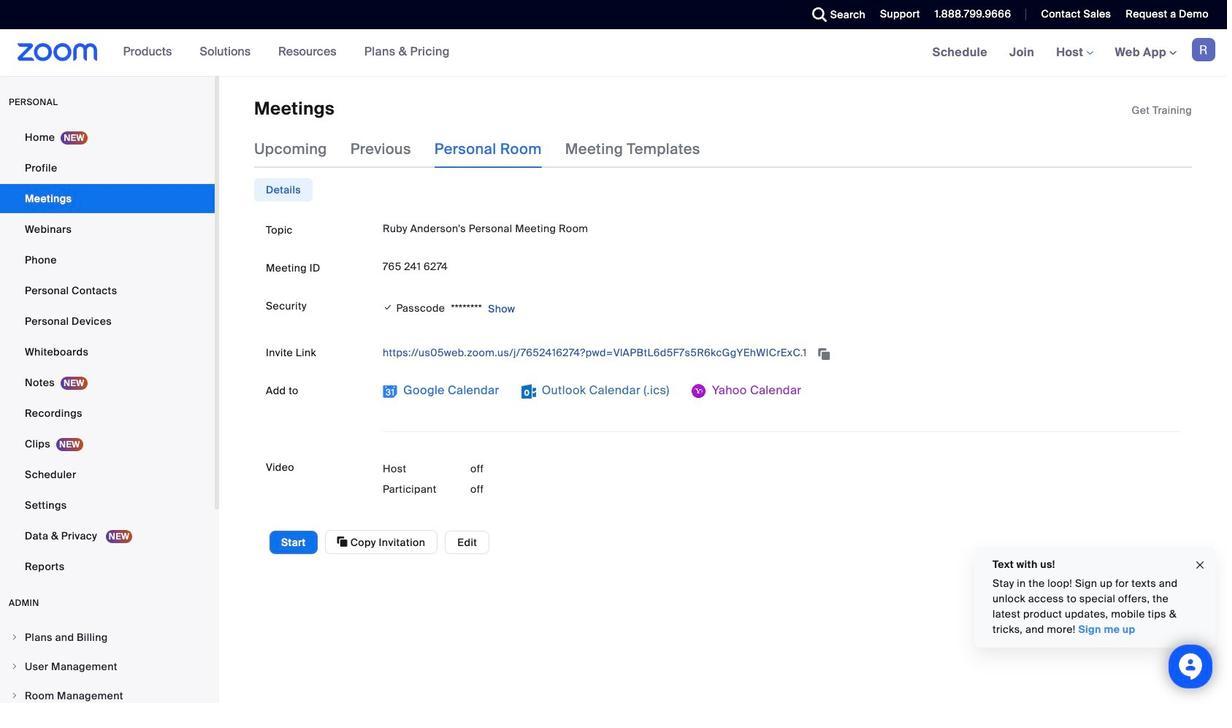 Task type: locate. For each thing, give the bounding box(es) containing it.
application
[[1133, 103, 1193, 118], [383, 342, 1181, 365]]

3 menu item from the top
[[0, 683, 215, 704]]

1 vertical spatial right image
[[10, 692, 19, 701]]

2 vertical spatial menu item
[[0, 683, 215, 704]]

1 vertical spatial application
[[383, 342, 1181, 365]]

2 right image from the top
[[10, 692, 19, 701]]

2 menu item from the top
[[0, 653, 215, 681]]

add to google calendar image
[[383, 385, 398, 399]]

right image up right image
[[10, 634, 19, 642]]

admin menu menu
[[0, 624, 215, 704]]

right image for 1st menu item from the bottom of the admin menu menu
[[10, 692, 19, 701]]

1 vertical spatial menu item
[[0, 653, 215, 681]]

right image for 1st menu item from the top of the admin menu menu
[[10, 634, 19, 642]]

right image down right image
[[10, 692, 19, 701]]

banner
[[0, 29, 1228, 77]]

tabs of meeting tab list
[[254, 130, 724, 168]]

close image
[[1195, 557, 1207, 574]]

personal menu menu
[[0, 123, 215, 583]]

0 vertical spatial menu item
[[0, 624, 215, 652]]

profile picture image
[[1193, 38, 1216, 61]]

1 right image from the top
[[10, 634, 19, 642]]

tab
[[254, 179, 313, 202]]

zoom logo image
[[18, 43, 98, 61]]

product information navigation
[[112, 29, 461, 76]]

tab list
[[254, 179, 313, 202]]

right image
[[10, 634, 19, 642], [10, 692, 19, 701]]

menu item
[[0, 624, 215, 652], [0, 653, 215, 681], [0, 683, 215, 704]]

0 vertical spatial right image
[[10, 634, 19, 642]]



Task type: vqa. For each thing, say whether or not it's contained in the screenshot.
Bold icon
no



Task type: describe. For each thing, give the bounding box(es) containing it.
copy image
[[337, 536, 348, 549]]

0 vertical spatial application
[[1133, 103, 1193, 118]]

add to yahoo calendar image
[[692, 385, 706, 399]]

1 menu item from the top
[[0, 624, 215, 652]]

add to outlook calendar (.ics) image
[[521, 385, 536, 399]]

checked image
[[383, 300, 393, 315]]

meetings navigation
[[922, 29, 1228, 77]]

right image
[[10, 663, 19, 672]]



